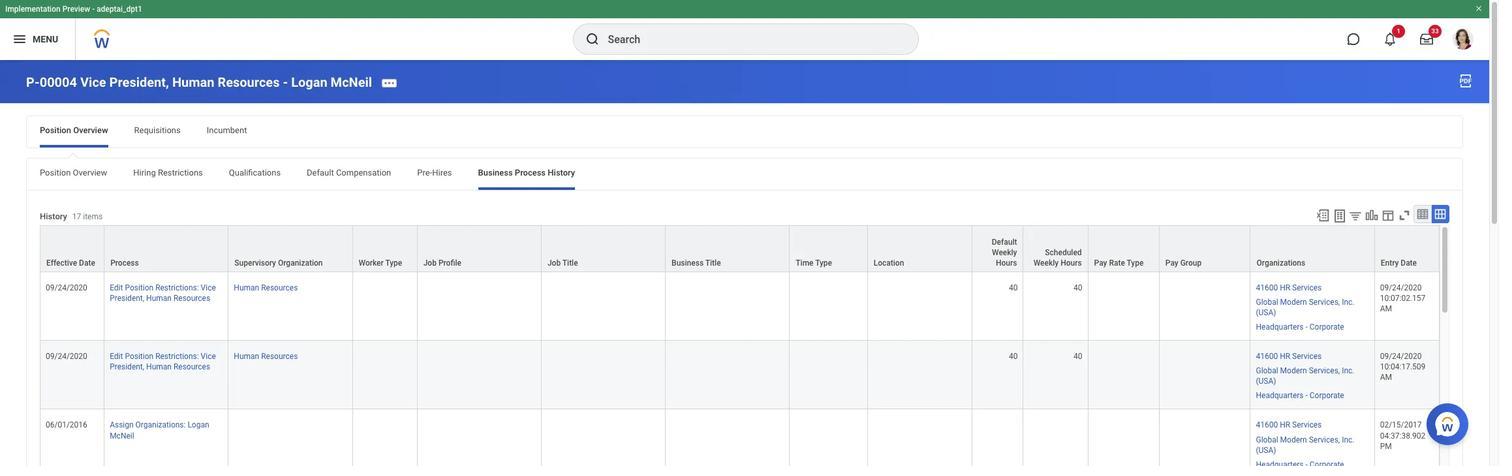 Task type: vqa. For each thing, say whether or not it's contained in the screenshot.
2nd 'YES' from the top
no



Task type: locate. For each thing, give the bounding box(es) containing it.
1 horizontal spatial history
[[548, 168, 575, 177]]

1 hr from the top
[[1281, 283, 1291, 292]]

2 vertical spatial global
[[1257, 435, 1279, 444]]

1 vertical spatial headquarters - corporate
[[1257, 391, 1345, 400]]

1 vertical spatial restrictions:
[[155, 352, 199, 361]]

vice
[[80, 74, 106, 90], [201, 283, 216, 292], [201, 352, 216, 361]]

default inside popup button
[[992, 238, 1018, 247]]

0 vertical spatial process
[[515, 168, 546, 177]]

corporate for 09/24/2020 10:04:17.509 am
[[1310, 391, 1345, 400]]

1 vertical spatial edit position restrictions: vice president, human resources link
[[110, 349, 216, 372]]

1 vertical spatial global modern services, inc. (usa) link
[[1257, 364, 1355, 386]]

0 vertical spatial services,
[[1310, 298, 1341, 307]]

job inside "popup button"
[[424, 258, 437, 268]]

services for 09/24/2020 10:04:17.509 am
[[1293, 352, 1322, 361]]

0 vertical spatial corporate
[[1310, 323, 1345, 332]]

pay inside popup button
[[1095, 258, 1108, 268]]

1 am from the top
[[1381, 304, 1393, 313]]

2 vertical spatial vice
[[201, 352, 216, 361]]

overview
[[73, 125, 108, 135], [73, 168, 107, 177]]

(usa) for 09/24/2020 10:04:17.509 am
[[1257, 377, 1277, 386]]

2 vertical spatial services
[[1293, 421, 1322, 430]]

0 vertical spatial business
[[478, 168, 513, 177]]

1 horizontal spatial pay
[[1166, 258, 1179, 268]]

headquarters - corporate link for 09/24/2020 10:04:17.509 am
[[1257, 389, 1345, 400]]

1 vertical spatial human resources link
[[234, 349, 298, 361]]

president, down process popup button
[[110, 294, 144, 303]]

41600 for 09/24/2020 10:07:02.157 am
[[1257, 283, 1279, 292]]

services,
[[1310, 298, 1341, 307], [1310, 366, 1341, 376], [1310, 435, 1341, 444]]

services for 09/24/2020 10:07:02.157 am
[[1293, 283, 1322, 292]]

1 edit from the top
[[110, 283, 123, 292]]

1 inc. from the top
[[1343, 298, 1355, 307]]

1 41600 hr services link from the top
[[1257, 281, 1322, 292]]

hours down scheduled
[[1061, 258, 1082, 268]]

1 date from the left
[[79, 258, 95, 268]]

president, for 09/24/2020 10:04:17.509 am
[[110, 363, 144, 372]]

0 vertical spatial items selected list
[[1257, 281, 1370, 332]]

1 vertical spatial (usa)
[[1257, 377, 1277, 386]]

job title
[[548, 258, 578, 268]]

0 horizontal spatial default
[[307, 168, 334, 177]]

1 vertical spatial president,
[[110, 294, 144, 303]]

0 vertical spatial global modern services, inc. (usa)
[[1257, 298, 1355, 317]]

0 vertical spatial inc.
[[1343, 298, 1355, 307]]

1 horizontal spatial date
[[1401, 258, 1418, 268]]

2 human resources link from the top
[[234, 349, 298, 361]]

services
[[1293, 283, 1322, 292], [1293, 352, 1322, 361], [1293, 421, 1322, 430]]

1 vertical spatial services
[[1293, 352, 1322, 361]]

0 horizontal spatial job
[[424, 258, 437, 268]]

date
[[79, 258, 95, 268], [1401, 258, 1418, 268]]

headquarters - corporate for 09/24/2020 10:04:17.509 am
[[1257, 391, 1345, 400]]

weekly inside "default weekly hours"
[[992, 248, 1018, 257]]

2 vertical spatial hr
[[1281, 421, 1291, 430]]

effective date
[[46, 258, 95, 268]]

table image
[[1417, 207, 1430, 221]]

edit position restrictions: vice president, human resources
[[110, 283, 216, 303], [110, 352, 216, 372]]

mcneil
[[331, 74, 372, 90], [110, 431, 134, 440]]

1 vertical spatial am
[[1381, 373, 1393, 382]]

3 global modern services, inc. (usa) from the top
[[1257, 435, 1355, 455]]

0 vertical spatial headquarters - corporate
[[1257, 323, 1345, 332]]

2 human resources from the top
[[234, 352, 298, 361]]

history
[[548, 168, 575, 177], [40, 212, 67, 221]]

2 position overview from the top
[[40, 168, 107, 177]]

time type
[[796, 258, 833, 268]]

business inside tab list
[[478, 168, 513, 177]]

items selected list for 10:04:17.509
[[1257, 349, 1370, 401]]

3 services from the top
[[1293, 421, 1322, 430]]

headquarters - corporate
[[1257, 323, 1345, 332], [1257, 391, 1345, 400]]

0 vertical spatial edit position restrictions: vice president, human resources link
[[110, 281, 216, 303]]

1 horizontal spatial type
[[816, 258, 833, 268]]

41600 hr services link
[[1257, 281, 1322, 292], [1257, 349, 1322, 361], [1257, 418, 1322, 430]]

am down 10:07:02.157
[[1381, 304, 1393, 313]]

2 vertical spatial president,
[[110, 363, 144, 372]]

click to view/edit grid preferences image
[[1382, 208, 1396, 222]]

0 vertical spatial hr
[[1281, 283, 1291, 292]]

1 vertical spatial mcneil
[[110, 431, 134, 440]]

3 modern from the top
[[1281, 435, 1308, 444]]

pay inside pay group popup button
[[1166, 258, 1179, 268]]

1 vertical spatial corporate
[[1310, 391, 1345, 400]]

compensation
[[336, 168, 391, 177]]

3 inc. from the top
[[1343, 435, 1355, 444]]

1 modern from the top
[[1281, 298, 1308, 307]]

notifications large image
[[1384, 33, 1397, 46]]

president, up assign
[[110, 363, 144, 372]]

date right the effective
[[79, 258, 95, 268]]

2 services, from the top
[[1310, 366, 1341, 376]]

1 vertical spatial human resources
[[234, 352, 298, 361]]

1 horizontal spatial process
[[515, 168, 546, 177]]

0 vertical spatial restrictions:
[[155, 283, 199, 292]]

0 vertical spatial services
[[1293, 283, 1322, 292]]

hiring restrictions
[[133, 168, 203, 177]]

business for business process history
[[478, 168, 513, 177]]

1 vertical spatial position overview
[[40, 168, 107, 177]]

position overview up 'history 17 items'
[[40, 168, 107, 177]]

2 headquarters - corporate from the top
[[1257, 391, 1345, 400]]

edit position restrictions: vice president, human resources up organizations:
[[110, 352, 216, 372]]

0 vertical spatial 41600
[[1257, 283, 1279, 292]]

edit position restrictions: vice president, human resources down process popup button
[[110, 283, 216, 303]]

inc. left 10:07:02.157
[[1343, 298, 1355, 307]]

Search Workday  search field
[[608, 25, 892, 54]]

09/24/2020
[[46, 283, 87, 292], [1381, 283, 1422, 292], [46, 352, 87, 361], [1381, 352, 1422, 361]]

human resources link
[[234, 281, 298, 292], [234, 349, 298, 361]]

default for default weekly hours
[[992, 238, 1018, 247]]

1 vertical spatial edit position restrictions: vice president, human resources
[[110, 352, 216, 372]]

1 vertical spatial headquarters
[[1257, 391, 1304, 400]]

job profile button
[[418, 226, 541, 271]]

1 vertical spatial edit
[[110, 352, 123, 361]]

2 corporate from the top
[[1310, 391, 1345, 400]]

0 vertical spatial (usa)
[[1257, 308, 1277, 317]]

0 vertical spatial tab list
[[27, 116, 1463, 147]]

edit position restrictions: vice president, human resources link for 10:07:02.157
[[110, 281, 216, 303]]

2 vertical spatial services,
[[1310, 435, 1341, 444]]

1 restrictions: from the top
[[155, 283, 199, 292]]

headquarters for 09/24/2020 10:04:17.509 am
[[1257, 391, 1304, 400]]

weekly inside scheduled weekly hours
[[1034, 258, 1059, 268]]

2 job from the left
[[548, 258, 561, 268]]

2 edit position restrictions: vice president, human resources link from the top
[[110, 349, 216, 372]]

headquarters
[[1257, 323, 1304, 332], [1257, 391, 1304, 400]]

2 global modern services, inc. (usa) link from the top
[[1257, 364, 1355, 386]]

human resources link for 09/24/2020 10:07:02.157 am
[[234, 281, 298, 292]]

human resources for 09/24/2020 10:07:02.157 am
[[234, 283, 298, 292]]

2 date from the left
[[1401, 258, 1418, 268]]

position overview for requisitions
[[40, 125, 108, 135]]

inc. for 04:37:38.902
[[1343, 435, 1355, 444]]

0 vertical spatial overview
[[73, 125, 108, 135]]

inc. left 10:04:17.509 on the bottom of page
[[1343, 366, 1355, 376]]

3 type from the left
[[1127, 258, 1144, 268]]

justify image
[[12, 31, 27, 47]]

1 edit position restrictions: vice president, human resources from the top
[[110, 283, 216, 303]]

corporate
[[1310, 323, 1345, 332], [1310, 391, 1345, 400]]

1 vertical spatial global modern services, inc. (usa)
[[1257, 366, 1355, 386]]

0 vertical spatial weekly
[[992, 248, 1018, 257]]

2 edit from the top
[[110, 352, 123, 361]]

2 (usa) from the top
[[1257, 377, 1277, 386]]

2 headquarters from the top
[[1257, 391, 1304, 400]]

restrictions:
[[155, 283, 199, 292], [155, 352, 199, 361]]

1 hours from the left
[[996, 258, 1018, 268]]

overview down the 00004
[[73, 125, 108, 135]]

hr
[[1281, 283, 1291, 292], [1281, 352, 1291, 361], [1281, 421, 1291, 430]]

pre-
[[417, 168, 432, 177]]

02/15/2017
[[1381, 421, 1422, 430]]

0 vertical spatial human resources link
[[234, 281, 298, 292]]

3 global from the top
[[1257, 435, 1279, 444]]

1 vertical spatial vice
[[201, 283, 216, 292]]

1 vertical spatial weekly
[[1034, 258, 1059, 268]]

modern
[[1281, 298, 1308, 307], [1281, 366, 1308, 376], [1281, 435, 1308, 444]]

1 global from the top
[[1257, 298, 1279, 307]]

global modern services, inc. (usa) link for 10:07:02.157
[[1257, 295, 1355, 317]]

41600
[[1257, 283, 1279, 292], [1257, 352, 1279, 361], [1257, 421, 1279, 430]]

edit position restrictions: vice president, human resources link up organizations:
[[110, 349, 216, 372]]

job
[[424, 258, 437, 268], [548, 258, 561, 268]]

2 vertical spatial inc.
[[1343, 435, 1355, 444]]

edit position restrictions: vice president, human resources link down process popup button
[[110, 281, 216, 303]]

edit position restrictions: vice president, human resources link for 10:04:17.509
[[110, 349, 216, 372]]

1 type from the left
[[386, 258, 402, 268]]

entry
[[1381, 258, 1399, 268]]

modern for 10:07:02.157
[[1281, 298, 1308, 307]]

1 41600 from the top
[[1257, 283, 1279, 292]]

0 vertical spatial vice
[[80, 74, 106, 90]]

1 horizontal spatial default
[[992, 238, 1018, 247]]

title for job title
[[563, 258, 578, 268]]

job inside popup button
[[548, 258, 561, 268]]

-
[[92, 5, 95, 14], [283, 74, 288, 90], [1306, 323, 1308, 332], [1306, 391, 1308, 400]]

17
[[72, 212, 81, 221]]

type right worker in the bottom left of the page
[[386, 258, 402, 268]]

type right time
[[816, 258, 833, 268]]

3 hr from the top
[[1281, 421, 1291, 430]]

global modern services, inc. (usa) link for 04:37:38.902
[[1257, 433, 1355, 455]]

2 pay from the left
[[1166, 258, 1179, 268]]

2 vertical spatial items selected list
[[1257, 418, 1370, 466]]

2 global modern services, inc. (usa) from the top
[[1257, 366, 1355, 386]]

1 (usa) from the top
[[1257, 308, 1277, 317]]

0 vertical spatial am
[[1381, 304, 1393, 313]]

items selected list
[[1257, 281, 1370, 332], [1257, 349, 1370, 401], [1257, 418, 1370, 466]]

1 headquarters from the top
[[1257, 323, 1304, 332]]

1 row from the top
[[40, 225, 1440, 272]]

select to filter grid data image
[[1349, 209, 1363, 222]]

(usa) for 09/24/2020 10:07:02.157 am
[[1257, 308, 1277, 317]]

2 modern from the top
[[1281, 366, 1308, 376]]

location
[[874, 258, 905, 268]]

3 services, from the top
[[1310, 435, 1341, 444]]

0 vertical spatial edit
[[110, 283, 123, 292]]

p-00004 vice president, human resources - logan mcneil
[[26, 74, 372, 90]]

1 horizontal spatial logan
[[291, 74, 328, 90]]

resources
[[218, 74, 280, 90], [261, 283, 298, 292], [174, 294, 210, 303], [261, 352, 298, 361], [174, 363, 210, 372]]

0 vertical spatial edit position restrictions: vice president, human resources
[[110, 283, 216, 303]]

1 tab list from the top
[[27, 116, 1463, 147]]

default compensation
[[307, 168, 391, 177]]

2 restrictions: from the top
[[155, 352, 199, 361]]

1 vertical spatial 41600 hr services
[[1257, 352, 1322, 361]]

date right entry
[[1401, 258, 1418, 268]]

time
[[796, 258, 814, 268]]

3 items selected list from the top
[[1257, 418, 1370, 466]]

inc. left pm
[[1343, 435, 1355, 444]]

1 human resources from the top
[[234, 283, 298, 292]]

global modern services, inc. (usa) for 10:07:02.157
[[1257, 298, 1355, 317]]

human resources for 09/24/2020 10:04:17.509 am
[[234, 352, 298, 361]]

process
[[515, 168, 546, 177], [110, 258, 139, 268]]

1 vertical spatial items selected list
[[1257, 349, 1370, 401]]

0 horizontal spatial date
[[79, 258, 95, 268]]

assign organizations: logan mcneil link
[[110, 418, 209, 440]]

hours for scheduled weekly hours
[[1061, 258, 1082, 268]]

cell
[[353, 272, 418, 341], [418, 272, 542, 341], [542, 272, 666, 341], [666, 272, 790, 341], [790, 272, 868, 341], [868, 272, 973, 341], [1089, 272, 1160, 341], [1160, 272, 1251, 341], [542, 341, 666, 410], [666, 341, 790, 410], [1089, 341, 1160, 410], [1160, 341, 1251, 410], [229, 410, 353, 466], [353, 410, 418, 466], [418, 410, 542, 466], [542, 410, 666, 466], [666, 410, 790, 466], [790, 410, 868, 466], [868, 410, 973, 466], [973, 410, 1024, 466], [1024, 410, 1089, 466], [1089, 410, 1160, 466], [1160, 410, 1251, 466]]

pay left the group
[[1166, 258, 1179, 268]]

2 41600 hr services from the top
[[1257, 352, 1322, 361]]

0 vertical spatial global
[[1257, 298, 1279, 307]]

2 items selected list from the top
[[1257, 349, 1370, 401]]

1 services from the top
[[1293, 283, 1322, 292]]

1 title from the left
[[563, 258, 578, 268]]

2 horizontal spatial type
[[1127, 258, 1144, 268]]

1 job from the left
[[424, 258, 437, 268]]

hr for 02/15/2017 04:37:38.902 pm
[[1281, 421, 1291, 430]]

am inside 09/24/2020 10:07:02.157 am
[[1381, 304, 1393, 313]]

0 horizontal spatial business
[[478, 168, 513, 177]]

41600 hr services link for 09/24/2020 10:07:02.157 am
[[1257, 281, 1322, 292]]

search image
[[585, 31, 600, 47]]

0 vertical spatial human resources
[[234, 283, 298, 292]]

1 pay from the left
[[1095, 258, 1108, 268]]

toolbar inside the p-00004 vice president, human resources - logan mcneil "main content"
[[1310, 205, 1450, 225]]

pay
[[1095, 258, 1108, 268], [1166, 258, 1179, 268]]

1 horizontal spatial hours
[[1061, 258, 1082, 268]]

1 vertical spatial logan
[[188, 421, 209, 430]]

weekly down scheduled
[[1034, 258, 1059, 268]]

1 global modern services, inc. (usa) from the top
[[1257, 298, 1355, 317]]

06/01/2016
[[46, 421, 87, 430]]

time type button
[[790, 226, 868, 271]]

2 am from the top
[[1381, 373, 1393, 382]]

vice for 09/24/2020 10:04:17.509 am
[[201, 352, 216, 361]]

41600 hr services
[[1257, 283, 1322, 292], [1257, 352, 1322, 361], [1257, 421, 1322, 430]]

1 human resources link from the top
[[234, 281, 298, 292]]

0 vertical spatial headquarters - corporate link
[[1257, 320, 1345, 332]]

41600 for 09/24/2020 10:04:17.509 am
[[1257, 352, 1279, 361]]

human resources
[[234, 283, 298, 292], [234, 352, 298, 361]]

default left compensation
[[307, 168, 334, 177]]

2 inc. from the top
[[1343, 366, 1355, 376]]

date for effective date
[[79, 258, 95, 268]]

group
[[1181, 258, 1202, 268]]

items selected list for 04:37:38.902
[[1257, 418, 1370, 466]]

1 vertical spatial inc.
[[1343, 366, 1355, 376]]

date inside popup button
[[1401, 258, 1418, 268]]

business inside popup button
[[672, 258, 704, 268]]

overview for hiring restrictions
[[73, 168, 107, 177]]

row containing 06/01/2016
[[40, 410, 1440, 466]]

1 vertical spatial history
[[40, 212, 67, 221]]

0 vertical spatial global modern services, inc. (usa) link
[[1257, 295, 1355, 317]]

am for 09/24/2020 10:07:02.157 am
[[1381, 304, 1393, 313]]

global for 10:04:17.509
[[1257, 366, 1279, 376]]

0 vertical spatial 41600 hr services
[[1257, 283, 1322, 292]]

2 hours from the left
[[1061, 258, 1082, 268]]

position overview down the 00004
[[40, 125, 108, 135]]

0 vertical spatial president,
[[109, 74, 169, 90]]

toolbar
[[1310, 205, 1450, 225]]

0 vertical spatial logan
[[291, 74, 328, 90]]

1 items selected list from the top
[[1257, 281, 1370, 332]]

process inside tab list
[[515, 168, 546, 177]]

weekly
[[992, 248, 1018, 257], [1034, 258, 1059, 268]]

default left the scheduled weekly hours popup button
[[992, 238, 1018, 247]]

0 vertical spatial headquarters
[[1257, 323, 1304, 332]]

1 vertical spatial 41600
[[1257, 352, 1279, 361]]

hours left the scheduled weekly hours popup button
[[996, 258, 1018, 268]]

3 (usa) from the top
[[1257, 446, 1277, 455]]

3 41600 hr services link from the top
[[1257, 418, 1322, 430]]

0 horizontal spatial pay
[[1095, 258, 1108, 268]]

3 global modern services, inc. (usa) link from the top
[[1257, 433, 1355, 455]]

41600 hr services for 02/15/2017 04:37:38.902 pm
[[1257, 421, 1322, 430]]

default
[[307, 168, 334, 177], [992, 238, 1018, 247]]

am for 09/24/2020 10:04:17.509 am
[[1381, 373, 1393, 382]]

1 vertical spatial hr
[[1281, 352, 1291, 361]]

2 vertical spatial global modern services, inc. (usa)
[[1257, 435, 1355, 455]]

1 headquarters - corporate from the top
[[1257, 323, 1345, 332]]

2 41600 from the top
[[1257, 352, 1279, 361]]

pay rate type button
[[1089, 226, 1160, 271]]

1 vertical spatial services,
[[1310, 366, 1341, 376]]

2 services from the top
[[1293, 352, 1322, 361]]

41600 hr services for 09/24/2020 10:07:02.157 am
[[1257, 283, 1322, 292]]

(usa)
[[1257, 308, 1277, 317], [1257, 377, 1277, 386], [1257, 446, 1277, 455]]

row
[[40, 225, 1440, 272], [40, 272, 1440, 341], [40, 341, 1440, 410], [40, 410, 1440, 466]]

3 41600 from the top
[[1257, 421, 1279, 430]]

1 41600 hr services from the top
[[1257, 283, 1322, 292]]

global modern services, inc. (usa) for 04:37:38.902
[[1257, 435, 1355, 455]]

0 horizontal spatial history
[[40, 212, 67, 221]]

services, for 10:04:17.509
[[1310, 366, 1341, 376]]

1 edit position restrictions: vice president, human resources link from the top
[[110, 281, 216, 303]]

type for worker type
[[386, 258, 402, 268]]

menu banner
[[0, 0, 1490, 60]]

global modern services, inc. (usa)
[[1257, 298, 1355, 317], [1257, 366, 1355, 386], [1257, 435, 1355, 455]]

type inside popup button
[[816, 258, 833, 268]]

0 horizontal spatial mcneil
[[110, 431, 134, 440]]

business
[[478, 168, 513, 177], [672, 258, 704, 268]]

requisitions
[[134, 125, 181, 135]]

human
[[172, 74, 214, 90], [234, 283, 259, 292], [146, 294, 172, 303], [234, 352, 259, 361], [146, 363, 172, 372]]

type for time type
[[816, 258, 833, 268]]

hours
[[996, 258, 1018, 268], [1061, 258, 1082, 268]]

global
[[1257, 298, 1279, 307], [1257, 366, 1279, 376], [1257, 435, 1279, 444]]

president, up requisitions
[[109, 74, 169, 90]]

2 vertical spatial modern
[[1281, 435, 1308, 444]]

human resources link for 09/24/2020 10:04:17.509 am
[[234, 349, 298, 361]]

edit position restrictions: vice president, human resources for 10:04:17.509
[[110, 352, 216, 372]]

1 vertical spatial business
[[672, 258, 704, 268]]

date inside 'popup button'
[[79, 258, 95, 268]]

position
[[40, 125, 71, 135], [40, 168, 71, 177], [125, 283, 154, 292], [125, 352, 154, 361]]

inc.
[[1343, 298, 1355, 307], [1343, 366, 1355, 376], [1343, 435, 1355, 444]]

0 vertical spatial position overview
[[40, 125, 108, 135]]

position overview
[[40, 125, 108, 135], [40, 168, 107, 177]]

2 global from the top
[[1257, 366, 1279, 376]]

0 vertical spatial history
[[548, 168, 575, 177]]

am inside '09/24/2020 10:04:17.509 am'
[[1381, 373, 1393, 382]]

title
[[563, 258, 578, 268], [706, 258, 721, 268]]

1 services, from the top
[[1310, 298, 1341, 307]]

1 vertical spatial global
[[1257, 366, 1279, 376]]

logan
[[291, 74, 328, 90], [188, 421, 209, 430]]

1 vertical spatial overview
[[73, 168, 107, 177]]

1 global modern services, inc. (usa) link from the top
[[1257, 295, 1355, 317]]

weekly left the scheduled weekly hours popup button
[[992, 248, 1018, 257]]

overview up items
[[73, 168, 107, 177]]

2 41600 hr services link from the top
[[1257, 349, 1322, 361]]

hours inside scheduled weekly hours
[[1061, 258, 1082, 268]]

(usa) for 02/15/2017 04:37:38.902 pm
[[1257, 446, 1277, 455]]

0 horizontal spatial hours
[[996, 258, 1018, 268]]

1 horizontal spatial business
[[672, 258, 704, 268]]

0 horizontal spatial weekly
[[992, 248, 1018, 257]]

2 vertical spatial 41600 hr services link
[[1257, 418, 1322, 430]]

4 row from the top
[[40, 410, 1440, 466]]

pay left rate
[[1095, 258, 1108, 268]]

global modern services, inc. (usa) for 10:04:17.509
[[1257, 366, 1355, 386]]

1 position overview from the top
[[40, 125, 108, 135]]

1 corporate from the top
[[1310, 323, 1345, 332]]

3 41600 hr services from the top
[[1257, 421, 1322, 430]]

1 vertical spatial process
[[110, 258, 139, 268]]

0 vertical spatial default
[[307, 168, 334, 177]]

1 vertical spatial headquarters - corporate link
[[1257, 389, 1345, 400]]

am down 10:04:17.509 on the bottom of page
[[1381, 373, 1393, 382]]

type right rate
[[1127, 258, 1144, 268]]

40
[[1009, 283, 1018, 292], [1074, 283, 1083, 292], [1009, 352, 1018, 361], [1074, 352, 1083, 361]]

am
[[1381, 304, 1393, 313], [1381, 373, 1393, 382]]

2 vertical spatial (usa)
[[1257, 446, 1277, 455]]

process inside popup button
[[110, 258, 139, 268]]

hours inside "default weekly hours"
[[996, 258, 1018, 268]]

0 horizontal spatial logan
[[188, 421, 209, 430]]

position overview for hiring restrictions
[[40, 168, 107, 177]]

2 hr from the top
[[1281, 352, 1291, 361]]

2 headquarters - corporate link from the top
[[1257, 389, 1345, 400]]

expand/collapse chart image
[[1365, 208, 1380, 222]]

2 type from the left
[[816, 258, 833, 268]]

1 vertical spatial modern
[[1281, 366, 1308, 376]]

inbox large image
[[1421, 33, 1434, 46]]

default for default compensation
[[307, 168, 334, 177]]

2 edit position restrictions: vice president, human resources from the top
[[110, 352, 216, 372]]

- inside menu banner
[[92, 5, 95, 14]]

export to excel image
[[1316, 208, 1331, 222]]

1 vertical spatial tab list
[[27, 158, 1463, 190]]

2 title from the left
[[706, 258, 721, 268]]

vice for 09/24/2020 10:07:02.157 am
[[201, 283, 216, 292]]

1 headquarters - corporate link from the top
[[1257, 320, 1345, 332]]

tab list
[[27, 116, 1463, 147], [27, 158, 1463, 190]]

41600 hr services link for 02/15/2017 04:37:38.902 pm
[[1257, 418, 1322, 430]]

type
[[386, 258, 402, 268], [816, 258, 833, 268], [1127, 258, 1144, 268]]



Task type: describe. For each thing, give the bounding box(es) containing it.
weekly for scheduled
[[1034, 258, 1059, 268]]

implementation preview -   adeptai_dpt1
[[5, 5, 142, 14]]

2 row from the top
[[40, 272, 1440, 341]]

02/15/2017 04:37:38.902 pm
[[1381, 421, 1428, 451]]

effective date button
[[40, 226, 104, 271]]

pay rate type
[[1095, 258, 1144, 268]]

33 button
[[1413, 25, 1442, 54]]

edit for 09/24/2020 10:04:17.509 am
[[110, 352, 123, 361]]

assign
[[110, 421, 134, 430]]

p-00004 vice president, human resources - logan mcneil main content
[[0, 60, 1490, 466]]

edit position restrictions: vice president, human resources for 10:07:02.157
[[110, 283, 216, 303]]

services for 02/15/2017 04:37:38.902 pm
[[1293, 421, 1322, 430]]

items selected list for 10:07:02.157
[[1257, 281, 1370, 332]]

pay for pay group
[[1166, 258, 1179, 268]]

process button
[[105, 226, 228, 271]]

entry date button
[[1376, 226, 1440, 271]]

assign organizations: logan mcneil
[[110, 421, 209, 440]]

services, for 10:07:02.157
[[1310, 298, 1341, 307]]

pm
[[1381, 442, 1393, 451]]

organizations button
[[1251, 226, 1375, 271]]

adeptai_dpt1
[[97, 5, 142, 14]]

date for entry date
[[1401, 258, 1418, 268]]

supervisory organization
[[235, 258, 323, 268]]

rate
[[1110, 258, 1126, 268]]

business for business title
[[672, 258, 704, 268]]

menu button
[[0, 18, 75, 60]]

global for 10:07:02.157
[[1257, 298, 1279, 307]]

edit for 09/24/2020 10:07:02.157 am
[[110, 283, 123, 292]]

profile logan mcneil image
[[1453, 29, 1474, 52]]

scheduled
[[1046, 248, 1082, 257]]

worker type button
[[353, 226, 417, 271]]

entry date
[[1381, 258, 1418, 268]]

1 horizontal spatial mcneil
[[331, 74, 372, 90]]

export to worksheets image
[[1333, 208, 1348, 224]]

pre-hires
[[417, 168, 452, 177]]

1 button
[[1376, 25, 1406, 54]]

job for job title
[[548, 258, 561, 268]]

implementation
[[5, 5, 61, 14]]

effective
[[46, 258, 77, 268]]

supervisory organization button
[[229, 226, 352, 271]]

restrictions: for 09/24/2020 10:04:17.509 am
[[155, 352, 199, 361]]

organizations
[[1257, 258, 1306, 268]]

business title button
[[666, 226, 790, 271]]

modern for 10:04:17.509
[[1281, 366, 1308, 376]]

global modern services, inc. (usa) link for 10:04:17.509
[[1257, 364, 1355, 386]]

41600 hr services for 09/24/2020 10:04:17.509 am
[[1257, 352, 1322, 361]]

scheduled weekly hours
[[1034, 248, 1082, 268]]

close environment banner image
[[1476, 5, 1484, 12]]

33
[[1432, 27, 1440, 35]]

expand table image
[[1435, 207, 1448, 221]]

10:07:02.157
[[1381, 294, 1426, 303]]

corporate for 09/24/2020 10:07:02.157 am
[[1310, 323, 1345, 332]]

job title button
[[542, 226, 665, 271]]

hires
[[432, 168, 452, 177]]

menu
[[33, 34, 58, 44]]

09/24/2020 inside 09/24/2020 10:07:02.157 am
[[1381, 283, 1422, 292]]

restrictions: for 09/24/2020 10:07:02.157 am
[[155, 283, 199, 292]]

hr for 09/24/2020 10:07:02.157 am
[[1281, 283, 1291, 292]]

00004
[[40, 74, 77, 90]]

organization
[[278, 258, 323, 268]]

mcneil inside assign organizations: logan mcneil
[[110, 431, 134, 440]]

logan inside assign organizations: logan mcneil
[[188, 421, 209, 430]]

view printable version (pdf) image
[[1459, 73, 1474, 89]]

worker type
[[359, 258, 402, 268]]

hours for default weekly hours
[[996, 258, 1018, 268]]

weekly for default
[[992, 248, 1018, 257]]

supervisory
[[235, 258, 276, 268]]

inc. for 10:07:02.157
[[1343, 298, 1355, 307]]

global for 04:37:38.902
[[1257, 435, 1279, 444]]

overview for requisitions
[[73, 125, 108, 135]]

pay for pay rate type
[[1095, 258, 1108, 268]]

10:04:17.509
[[1381, 363, 1426, 372]]

09/24/2020 10:04:17.509 am
[[1381, 352, 1428, 382]]

row containing default weekly hours
[[40, 225, 1440, 272]]

hiring
[[133, 168, 156, 177]]

inc. for 10:04:17.509
[[1343, 366, 1355, 376]]

business process history
[[478, 168, 575, 177]]

1
[[1397, 27, 1401, 35]]

profile
[[439, 258, 462, 268]]

41600 hr services link for 09/24/2020 10:04:17.509 am
[[1257, 349, 1322, 361]]

3 row from the top
[[40, 341, 1440, 410]]

restrictions
[[158, 168, 203, 177]]

09/24/2020 inside '09/24/2020 10:04:17.509 am'
[[1381, 352, 1422, 361]]

title for business title
[[706, 258, 721, 268]]

job profile
[[424, 258, 462, 268]]

organizations:
[[136, 421, 186, 430]]

p-00004 vice president, human resources - logan mcneil link
[[26, 74, 372, 90]]

fullscreen image
[[1398, 208, 1412, 222]]

headquarters for 09/24/2020 10:07:02.157 am
[[1257, 323, 1304, 332]]

items
[[83, 212, 103, 221]]

president, for 09/24/2020 10:07:02.157 am
[[110, 294, 144, 303]]

headquarters - corporate link for 09/24/2020 10:07:02.157 am
[[1257, 320, 1345, 332]]

41600 for 02/15/2017 04:37:38.902 pm
[[1257, 421, 1279, 430]]

scheduled weekly hours button
[[1024, 226, 1088, 271]]

04:37:38.902
[[1381, 431, 1426, 440]]

history 17 items
[[40, 212, 103, 221]]

pay group
[[1166, 258, 1202, 268]]

09/24/2020 10:07:02.157 am
[[1381, 283, 1428, 313]]

hr for 09/24/2020 10:04:17.509 am
[[1281, 352, 1291, 361]]

default weekly hours
[[992, 238, 1018, 268]]

location button
[[868, 226, 972, 271]]

2 tab list from the top
[[27, 158, 1463, 190]]

job for job profile
[[424, 258, 437, 268]]

default weekly hours button
[[973, 226, 1023, 271]]

services, for 04:37:38.902
[[1310, 435, 1341, 444]]

modern for 04:37:38.902
[[1281, 435, 1308, 444]]

pay group button
[[1160, 226, 1251, 271]]

business title
[[672, 258, 721, 268]]

history inside tab list
[[548, 168, 575, 177]]

headquarters - corporate for 09/24/2020 10:07:02.157 am
[[1257, 323, 1345, 332]]

worker
[[359, 258, 384, 268]]

preview
[[62, 5, 90, 14]]

p-
[[26, 74, 40, 90]]

qualifications
[[229, 168, 281, 177]]

incumbent
[[207, 125, 247, 135]]



